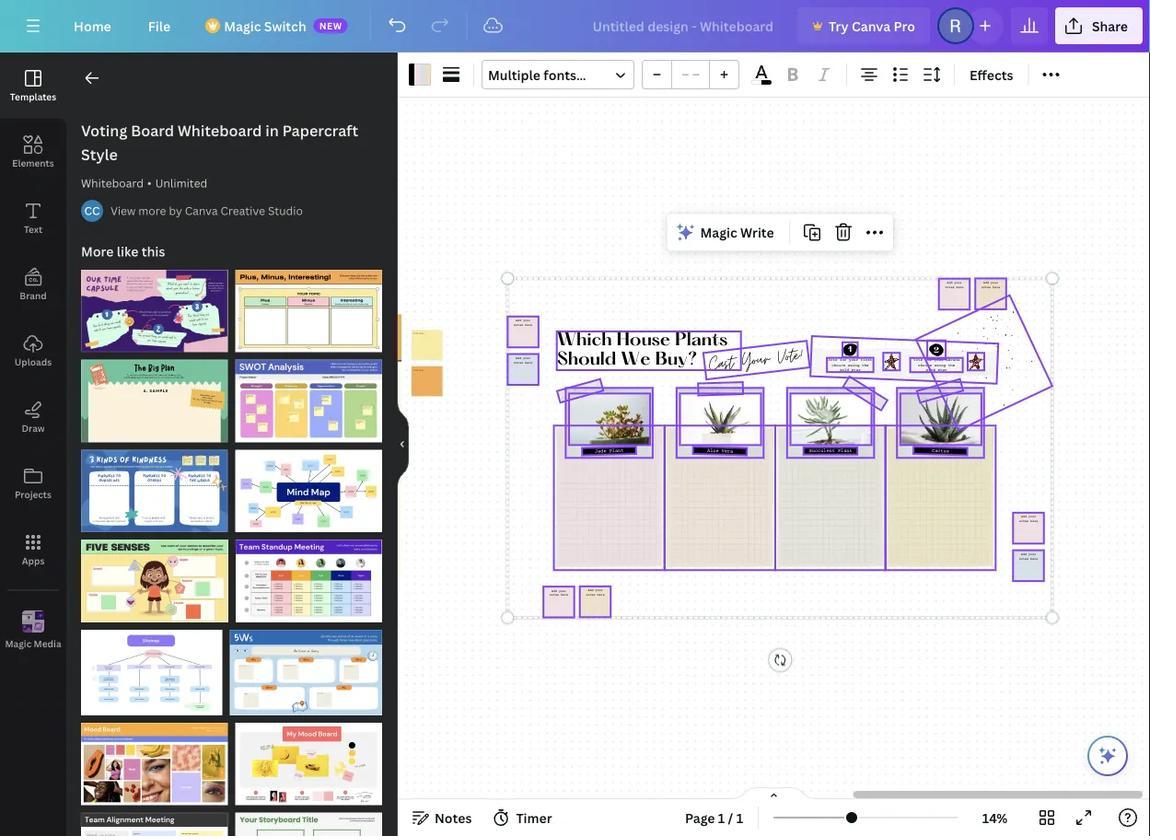 Task type: locate. For each thing, give the bounding box(es) containing it.
your inside vote for your first choice using the gold star
[[850, 358, 859, 362]]

show pages image
[[730, 787, 819, 802]]

using for gold
[[848, 363, 860, 368]]

plant right succulent
[[838, 449, 853, 454]]

board
[[131, 121, 174, 140]]

storyboard whiteboard in grey green blue cute illustrative style group
[[235, 802, 382, 837]]

buy?
[[655, 351, 698, 370]]

1 star from the left
[[852, 369, 861, 373]]

choice inside vote for your first choice using the gold star
[[832, 363, 846, 368]]

star right pink
[[938, 369, 948, 373]]

the big plan: research and sampling techniques education whiteboard in green cream yellow nostalgic handdrawn style group
[[81, 349, 228, 443]]

plant inside the 'jade plant'
[[610, 448, 624, 454]]

0 horizontal spatial the
[[862, 363, 869, 368]]

plant for succulent
[[838, 449, 853, 454]]

2 vertical spatial magic
[[5, 638, 32, 650]]

magic left write
[[701, 224, 738, 241]]

choice
[[832, 363, 846, 368], [919, 363, 932, 368]]

plant
[[610, 448, 624, 454], [838, 449, 853, 454]]

sitemap whiteboard in green purple basic style image
[[81, 630, 223, 716]]

whiteboard
[[178, 121, 262, 140], [81, 176, 144, 191]]

apps button
[[0, 517, 66, 583]]

plant right jade
[[610, 448, 624, 454]]

studio
[[268, 203, 303, 218]]

elements
[[12, 157, 54, 169]]

0 horizontal spatial star
[[852, 369, 861, 373]]

vote for your first choice using the gold star
[[829, 358, 873, 373]]

1 horizontal spatial vote
[[914, 358, 923, 362]]

1 your from the left
[[850, 358, 859, 362]]

vote left first
[[829, 358, 838, 362]]

1 horizontal spatial using
[[935, 363, 946, 368]]

the for first
[[862, 363, 869, 368]]

the
[[862, 363, 869, 368], [949, 363, 956, 368]]

succulent plant
[[810, 449, 853, 454]]

whiteboard left in
[[178, 121, 262, 140]]

the inside vote for your second choice using the pink star
[[949, 363, 956, 368]]

1 choice from the left
[[832, 363, 846, 368]]

style
[[81, 145, 118, 164]]

canva assistant image
[[1097, 745, 1119, 767]]

multiple fonts… button
[[482, 60, 635, 89]]

1 vertical spatial canva
[[185, 203, 218, 218]]

view
[[111, 203, 136, 218]]

vote for vote for your second choice using the pink star
[[914, 358, 923, 362]]

voting board whiteboard in papercraft style
[[81, 121, 359, 164]]

1 horizontal spatial 1
[[737, 809, 744, 827]]

try canva pro button
[[798, 7, 930, 44]]

2 the from the left
[[949, 363, 956, 368]]

1 using from the left
[[848, 363, 860, 368]]

1 vote from the left
[[829, 358, 838, 362]]

1 vertical spatial magic
[[701, 224, 738, 241]]

0 horizontal spatial vote
[[829, 358, 838, 362]]

for inside vote for your second choice using the pink star
[[926, 358, 932, 362]]

media
[[34, 638, 61, 650]]

the big plan: research and sampling techniques education whiteboard in green cream yellow nostalgic handdrawn style image
[[81, 360, 228, 443]]

canva right try
[[852, 17, 891, 35]]

kindness chart whiteboard in blue green pink style image
[[81, 450, 228, 532]]

magic left switch
[[224, 17, 261, 35]]

star for pink
[[938, 369, 948, 373]]

magic for magic switch
[[224, 17, 261, 35]]

0 horizontal spatial magic
[[5, 638, 32, 650]]

2 for from the left
[[926, 358, 932, 362]]

choice inside vote for your second choice using the pink star
[[919, 363, 932, 368]]

0 horizontal spatial using
[[848, 363, 860, 368]]

for inside vote for your first choice using the gold star
[[840, 358, 847, 362]]

new
[[319, 19, 343, 32]]

page 1 / 1
[[685, 809, 744, 827]]

whiteboard up view
[[81, 176, 144, 191]]

magic write button
[[671, 218, 782, 247]]

mind map brainstorm whiteboard in colorful style group
[[235, 439, 382, 532]]

team meeting agenda whiteboard in blue and yellow color blocks stickers style group
[[81, 802, 228, 837]]

2 star from the left
[[938, 369, 948, 373]]

1 horizontal spatial choice
[[919, 363, 932, 368]]

the down second
[[949, 363, 956, 368]]

0 vertical spatial whiteboard
[[178, 121, 262, 140]]

0 vertical spatial canva
[[852, 17, 891, 35]]

0 horizontal spatial plant
[[610, 448, 624, 454]]

templates button
[[0, 53, 66, 119]]

like
[[117, 243, 139, 260]]

for up pink
[[926, 358, 932, 362]]

1 horizontal spatial your
[[935, 358, 944, 362]]

elements button
[[0, 119, 66, 185]]

uploads button
[[0, 318, 66, 384]]

uploads
[[15, 356, 52, 368]]

group
[[642, 60, 740, 89]]

using inside vote for your second choice using the pink star
[[935, 363, 946, 368]]

aloe vera
[[708, 448, 734, 455]]

using inside vote for your first choice using the gold star
[[848, 363, 860, 368]]

storyboard whiteboard in grey green blue cute illustrative style image
[[235, 813, 382, 837]]

1 vertical spatial whiteboard
[[81, 176, 144, 191]]

your left first
[[850, 358, 859, 362]]

1 up vote for your first choice using the gold star
[[848, 346, 852, 354]]

more
[[81, 243, 114, 260]]

try canva pro
[[829, 17, 916, 35]]

2 vote from the left
[[914, 358, 923, 362]]

jade
[[595, 449, 607, 455]]

2 choice from the left
[[919, 363, 932, 368]]

canva creative studio image
[[81, 200, 103, 222]]

whiteboard inside voting board whiteboard in papercraft style
[[178, 121, 262, 140]]

vote
[[829, 358, 838, 362], [914, 358, 923, 362]]

using
[[848, 363, 860, 368], [935, 363, 946, 368]]

1 horizontal spatial canva
[[852, 17, 891, 35]]

for
[[840, 358, 847, 362], [926, 358, 932, 362]]

#ffffff, #000000 image
[[752, 80, 772, 85]]

1 horizontal spatial star
[[938, 369, 948, 373]]

magic inside main menu bar
[[224, 17, 261, 35]]

0 horizontal spatial choice
[[832, 363, 846, 368]]

1 horizontal spatial magic
[[224, 17, 261, 35]]

effects
[[970, 66, 1014, 83]]

star inside vote for your first choice using the gold star
[[852, 369, 861, 373]]

vote for vote for your first choice using the gold star
[[829, 358, 838, 362]]

vera
[[722, 449, 734, 455]]

effects button
[[963, 60, 1021, 89]]

more
[[138, 203, 166, 218]]

1
[[848, 346, 852, 354], [718, 809, 725, 827], [737, 809, 744, 827]]

papercraft
[[282, 121, 359, 140]]

vote inside vote for your first choice using the gold star
[[829, 358, 838, 362]]

plant for jade
[[610, 448, 624, 454]]

vote!
[[777, 341, 806, 372]]

1 right /
[[737, 809, 744, 827]]

1 the from the left
[[862, 363, 869, 368]]

vote inside vote for your second choice using the pink star
[[914, 358, 923, 362]]

5 senses education whiteboard in yellow green playful shapes style image
[[81, 540, 228, 623]]

swot analysis team whiteboard in pink yellow spaced color blocks style group
[[235, 349, 382, 443]]

5 ws education whiteboard in blue orange beige hand drawn style group
[[230, 619, 382, 716]]

2 your from the left
[[935, 358, 944, 362]]

draw
[[22, 422, 45, 434]]

apps
[[22, 555, 45, 567]]

for for gold
[[840, 358, 847, 362]]

5 ws education whiteboard in blue orange beige hand drawn style image
[[230, 630, 382, 716]]

cactus
[[932, 449, 950, 454]]

magic inside side panel tab list
[[5, 638, 32, 650]]

star for gold
[[852, 369, 861, 373]]

canva right by
[[185, 203, 218, 218]]

text button
[[0, 185, 66, 252]]

notes button
[[405, 803, 479, 833]]

mood board brainstorm whiteboard in red white simple style group
[[81, 712, 228, 806]]

swot analysis team whiteboard in pink yellow spaced color blocks style image
[[235, 360, 382, 443]]

choice up gold
[[832, 363, 846, 368]]

canva creative studio element
[[81, 200, 103, 222]]

choice up pink
[[919, 363, 932, 368]]

vote left second
[[914, 358, 923, 362]]

– – number field
[[678, 65, 704, 86]]

1 horizontal spatial for
[[926, 358, 932, 362]]

canva
[[852, 17, 891, 35], [185, 203, 218, 218]]

1 horizontal spatial the
[[949, 363, 956, 368]]

cast your vote!
[[708, 341, 806, 380]]

magic for magic write
[[701, 224, 738, 241]]

in
[[266, 121, 279, 140]]

using up pink
[[935, 363, 946, 368]]

home
[[74, 17, 111, 35]]

for up gold
[[840, 358, 847, 362]]

star inside vote for your second choice using the pink star
[[938, 369, 948, 373]]

star
[[852, 369, 861, 373], [938, 369, 948, 373]]

mood board whiteboard in red yellow brainstorm style group
[[235, 712, 382, 806]]

the down first
[[862, 363, 869, 368]]

star right gold
[[852, 369, 861, 373]]

timer
[[516, 809, 552, 827]]

1 horizontal spatial plant
[[838, 449, 853, 454]]

your inside vote for your second choice using the pink star
[[935, 358, 944, 362]]

1 left /
[[718, 809, 725, 827]]

0 horizontal spatial your
[[850, 358, 859, 362]]

the inside vote for your first choice using the gold star
[[862, 363, 869, 368]]

pro
[[894, 17, 916, 35]]

should
[[557, 351, 616, 370]]

1 horizontal spatial whiteboard
[[178, 121, 262, 140]]

kindness chart whiteboard in blue green pink style group
[[81, 439, 228, 532]]

succulent
[[810, 449, 835, 454]]

magic
[[224, 17, 261, 35], [701, 224, 738, 241], [5, 638, 32, 650]]

2 horizontal spatial magic
[[701, 224, 738, 241]]

using up gold
[[848, 363, 860, 368]]

magic left media
[[5, 638, 32, 650]]

0 vertical spatial magic
[[224, 17, 261, 35]]

your
[[850, 358, 859, 362], [935, 358, 944, 362]]

projects
[[15, 488, 52, 501]]

view more by canva creative studio
[[111, 203, 303, 218]]

1 for from the left
[[840, 358, 847, 362]]

magic for magic media
[[5, 638, 32, 650]]

0 horizontal spatial for
[[840, 358, 847, 362]]

2 using from the left
[[935, 363, 946, 368]]

0 horizontal spatial 1
[[718, 809, 725, 827]]

your down 2
[[935, 358, 944, 362]]



Task type: vqa. For each thing, say whether or not it's contained in the screenshot.
View more by Canva Creative Studio
yes



Task type: describe. For each thing, give the bounding box(es) containing it.
cast
[[708, 349, 736, 380]]

0 horizontal spatial whiteboard
[[81, 176, 144, 191]]

remote meetings whiteboard in orange red basic style image
[[236, 540, 382, 623]]

mood board brainstorm whiteboard in red white simple style image
[[81, 723, 228, 806]]

mind map brainstorm whiteboard in colorful style image
[[235, 450, 382, 532]]

magic media
[[5, 638, 61, 650]]

multiple fonts…
[[488, 66, 586, 83]]

page
[[685, 809, 715, 827]]

home link
[[59, 7, 126, 44]]

your for first
[[850, 358, 859, 362]]

14% button
[[966, 803, 1025, 833]]

magic media button
[[0, 598, 66, 664]]

your
[[741, 345, 772, 376]]

plants
[[675, 332, 728, 351]]

5 senses education whiteboard in yellow green playful shapes style group
[[81, 529, 228, 623]]

#ffffff, #000000 image
[[752, 80, 772, 85]]

multiple
[[488, 66, 541, 83]]

by
[[169, 203, 182, 218]]

side panel tab list
[[0, 53, 66, 664]]

file
[[148, 17, 171, 35]]

file button
[[133, 7, 185, 44]]

jade plant
[[595, 448, 624, 455]]

more like this
[[81, 243, 165, 260]]

choice for gold
[[832, 363, 846, 368]]

2
[[934, 346, 940, 355]]

creative
[[221, 203, 265, 218]]

classroom time capsule whiteboard in violet pastel pink mint green style image
[[81, 270, 228, 352]]

your for second
[[935, 358, 944, 362]]

sitemap whiteboard in green purple basic style group
[[81, 619, 223, 716]]

we
[[621, 351, 651, 370]]

try
[[829, 17, 849, 35]]

write
[[741, 224, 775, 241]]

share button
[[1056, 7, 1143, 44]]

classroom time capsule whiteboard in violet pastel pink mint green style group
[[81, 259, 228, 352]]

magic switch
[[224, 17, 306, 35]]

using for pink
[[935, 363, 946, 368]]

the for second
[[949, 363, 956, 368]]

unlimited
[[155, 176, 208, 191]]

for for pink
[[926, 358, 932, 362]]

house
[[617, 332, 671, 351]]

14%
[[983, 809, 1008, 827]]

this
[[142, 243, 165, 260]]

which
[[557, 332, 612, 351]]

hide image
[[397, 400, 409, 489]]

plus minus interesting education whiteboard in yellow orange green lined style group
[[236, 259, 382, 352]]

projects button
[[0, 451, 66, 517]]

team meeting agenda whiteboard in blue and yellow color blocks stickers style image
[[81, 813, 228, 837]]

Design title text field
[[578, 7, 790, 44]]

vote for your second choice using the pink star
[[914, 358, 960, 373]]

main menu bar
[[0, 0, 1151, 53]]

switch
[[264, 17, 306, 35]]

plus minus interesting education whiteboard in yellow orange green lined style image
[[236, 270, 382, 352]]

voting
[[81, 121, 127, 140]]

0 horizontal spatial canva
[[185, 203, 218, 218]]

which house plants should we buy?
[[557, 332, 728, 370]]

/
[[728, 809, 734, 827]]

brand button
[[0, 252, 66, 318]]

fonts…
[[544, 66, 586, 83]]

view more by canva creative studio button
[[111, 202, 303, 220]]

timer button
[[487, 803, 560, 833]]

2 horizontal spatial 1
[[848, 346, 852, 354]]

canva inside main menu bar
[[852, 17, 891, 35]]

draw button
[[0, 384, 66, 451]]

text
[[24, 223, 42, 235]]

mood board whiteboard in red yellow brainstorm style image
[[235, 723, 382, 806]]

brand
[[20, 289, 47, 302]]

choice for pink
[[919, 363, 932, 368]]

remote meetings whiteboard in orange red basic style group
[[236, 529, 382, 623]]

gold
[[840, 369, 850, 373]]

share
[[1093, 17, 1129, 35]]

notes
[[435, 809, 472, 827]]

first
[[861, 358, 873, 362]]

templates
[[10, 90, 56, 103]]

#000000, #f2dfe2, #d7dfea, #f0dfca image
[[409, 64, 431, 86]]

second
[[946, 358, 960, 362]]

aloe
[[708, 448, 719, 454]]

magic write
[[701, 224, 775, 241]]

#000000, #f2dfe2, #d7dfea, #f0dfca image
[[409, 64, 431, 86]]

pink
[[927, 369, 936, 373]]



